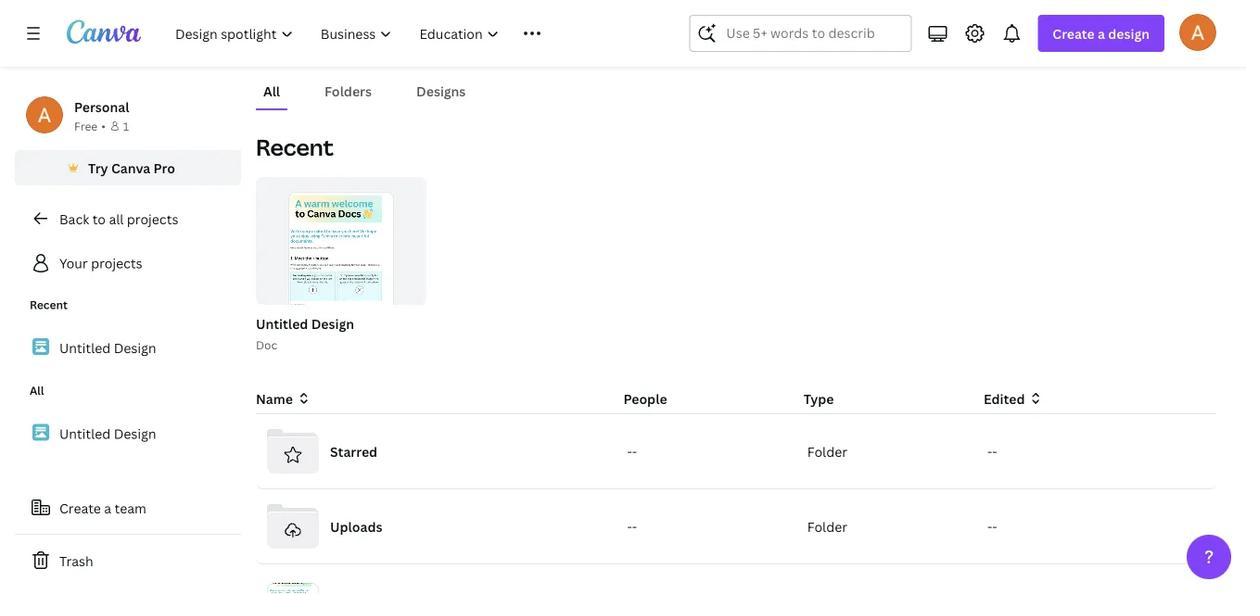 Task type: vqa. For each thing, say whether or not it's contained in the screenshot.
Untitled Design button at left bottom
yes



Task type: locate. For each thing, give the bounding box(es) containing it.
0 vertical spatial untitled design link
[[15, 328, 241, 368]]

untitled design doc
[[256, 315, 354, 353]]

recent down your
[[30, 297, 68, 313]]

design
[[1109, 25, 1150, 42]]

top level navigation element
[[163, 15, 645, 52], [163, 15, 645, 52]]

team
[[115, 500, 146, 517]]

1 untitled design link from the top
[[15, 328, 241, 368]]

untitled for first untitled design link from the bottom
[[59, 425, 111, 443]]

0 vertical spatial all
[[263, 82, 280, 100]]

design up team
[[114, 425, 156, 443]]

0 horizontal spatial create
[[59, 500, 101, 517]]

1 vertical spatial create
[[59, 500, 101, 517]]

design inside "untitled design doc"
[[311, 315, 354, 333]]

untitled design down your projects
[[59, 339, 156, 357]]

untitled design for first untitled design link from the bottom
[[59, 425, 156, 443]]

design up name button
[[311, 315, 354, 333]]

-
[[628, 443, 632, 461], [632, 443, 637, 461], [988, 443, 993, 461], [993, 443, 998, 461], [628, 518, 632, 536], [632, 518, 637, 536], [988, 518, 993, 536], [993, 518, 998, 536]]

folder for uploads
[[808, 518, 848, 536]]

untitled design link down your projects link
[[15, 328, 241, 368]]

apple lee image
[[1180, 14, 1217, 51]]

free •
[[74, 118, 106, 134]]

1 untitled design from the top
[[59, 339, 156, 357]]

2 untitled design link from the top
[[15, 414, 241, 454]]

untitled down your
[[59, 339, 111, 357]]

untitled design
[[59, 339, 156, 357], [59, 425, 156, 443]]

•
[[101, 118, 106, 134]]

2 folder from the top
[[808, 518, 848, 536]]

untitled design for 2nd untitled design link from the bottom
[[59, 339, 156, 357]]

designs
[[417, 82, 466, 100]]

pro
[[154, 159, 175, 177]]

edited
[[984, 390, 1026, 408]]

all button
[[256, 73, 288, 109]]

0 horizontal spatial a
[[104, 500, 111, 517]]

folders
[[325, 82, 372, 100]]

1 vertical spatial projects
[[91, 255, 143, 272]]

1 vertical spatial untitled
[[59, 339, 111, 357]]

create
[[1053, 25, 1095, 42], [59, 500, 101, 517]]

recent
[[256, 132, 334, 162], [30, 297, 68, 313]]

untitled design up create a team
[[59, 425, 156, 443]]

1 horizontal spatial recent
[[256, 132, 334, 162]]

0 vertical spatial create
[[1053, 25, 1095, 42]]

None search field
[[690, 15, 912, 52]]

0 vertical spatial untitled
[[256, 315, 308, 333]]

0 vertical spatial folder
[[808, 443, 848, 461]]

1 horizontal spatial a
[[1098, 25, 1106, 42]]

design down your projects link
[[114, 339, 156, 357]]

untitled up doc
[[256, 315, 308, 333]]

folder
[[808, 443, 848, 461], [808, 518, 848, 536]]

projects inside your projects link
[[91, 255, 143, 272]]

untitled
[[256, 315, 308, 333], [59, 339, 111, 357], [59, 425, 111, 443]]

a inside dropdown button
[[1098, 25, 1106, 42]]

your projects link
[[15, 245, 241, 282]]

0 vertical spatial a
[[1098, 25, 1106, 42]]

1 folder from the top
[[808, 443, 848, 461]]

projects
[[127, 210, 178, 228], [91, 255, 143, 272]]

--
[[628, 443, 637, 461], [988, 443, 998, 461], [628, 518, 637, 536], [988, 518, 998, 536]]

create inside dropdown button
[[1053, 25, 1095, 42]]

1 vertical spatial untitled design
[[59, 425, 156, 443]]

recent down all button
[[256, 132, 334, 162]]

0 vertical spatial projects
[[127, 210, 178, 228]]

a
[[1098, 25, 1106, 42], [104, 500, 111, 517]]

all
[[263, 82, 280, 100], [30, 383, 44, 398]]

design
[[311, 315, 354, 333], [114, 339, 156, 357], [114, 425, 156, 443]]

1 vertical spatial a
[[104, 500, 111, 517]]

1 vertical spatial untitled design link
[[15, 414, 241, 454]]

trash link
[[15, 543, 241, 580]]

0 vertical spatial design
[[311, 315, 354, 333]]

a inside button
[[104, 500, 111, 517]]

0 vertical spatial untitled design
[[59, 339, 156, 357]]

1 vertical spatial recent
[[30, 297, 68, 313]]

0 vertical spatial recent
[[256, 132, 334, 162]]

create a team button
[[15, 490, 241, 527]]

untitled design link up create a team button at the left bottom
[[15, 414, 241, 454]]

projects inside back to all projects link
[[127, 210, 178, 228]]

name button
[[256, 389, 312, 409]]

create left the "design"
[[1053, 25, 1095, 42]]

untitled up create a team
[[59, 425, 111, 443]]

0 horizontal spatial recent
[[30, 297, 68, 313]]

trash
[[59, 552, 93, 570]]

2 vertical spatial untitled
[[59, 425, 111, 443]]

2 untitled design from the top
[[59, 425, 156, 443]]

name
[[256, 390, 293, 408]]

a for design
[[1098, 25, 1106, 42]]

try canva pro
[[88, 159, 175, 177]]

personal
[[74, 98, 129, 115]]

a left the "design"
[[1098, 25, 1106, 42]]

projects right your
[[91, 255, 143, 272]]

1 horizontal spatial all
[[263, 82, 280, 100]]

create a design
[[1053, 25, 1150, 42]]

designs button
[[409, 73, 473, 109]]

a left team
[[104, 500, 111, 517]]

try
[[88, 159, 108, 177]]

edited button
[[984, 389, 1150, 409]]

1 vertical spatial all
[[30, 383, 44, 398]]

folder for starred
[[808, 443, 848, 461]]

create inside button
[[59, 500, 101, 517]]

1 vertical spatial folder
[[808, 518, 848, 536]]

projects right all
[[127, 210, 178, 228]]

untitled design link
[[15, 328, 241, 368], [15, 414, 241, 454]]

untitled design button
[[256, 313, 354, 336]]

create left team
[[59, 500, 101, 517]]

1 horizontal spatial create
[[1053, 25, 1095, 42]]

create a team
[[59, 500, 146, 517]]



Task type: describe. For each thing, give the bounding box(es) containing it.
1 vertical spatial design
[[114, 339, 156, 357]]

all inside all button
[[263, 82, 280, 100]]

free
[[74, 118, 98, 134]]

uploads
[[330, 518, 383, 536]]

back to all projects link
[[15, 200, 241, 237]]

0 horizontal spatial all
[[30, 383, 44, 398]]

people
[[624, 390, 668, 408]]

starred
[[330, 443, 378, 461]]

Search search field
[[727, 16, 875, 51]]

a for team
[[104, 500, 111, 517]]

back
[[59, 210, 89, 228]]

1
[[123, 118, 129, 134]]

your
[[59, 255, 88, 272]]

to
[[92, 210, 106, 228]]

create for create a team
[[59, 500, 101, 517]]

doc
[[256, 337, 278, 353]]

2 vertical spatial design
[[114, 425, 156, 443]]

untitled for 2nd untitled design link from the bottom
[[59, 339, 111, 357]]

create a design button
[[1038, 15, 1165, 52]]

create for create a design
[[1053, 25, 1095, 42]]

untitled inside "untitled design doc"
[[256, 315, 308, 333]]

canva
[[111, 159, 150, 177]]

all
[[109, 210, 124, 228]]

type
[[804, 390, 834, 408]]

try canva pro button
[[15, 150, 241, 186]]

folders button
[[317, 73, 379, 109]]

back to all projects
[[59, 210, 178, 228]]

your projects
[[59, 255, 143, 272]]



